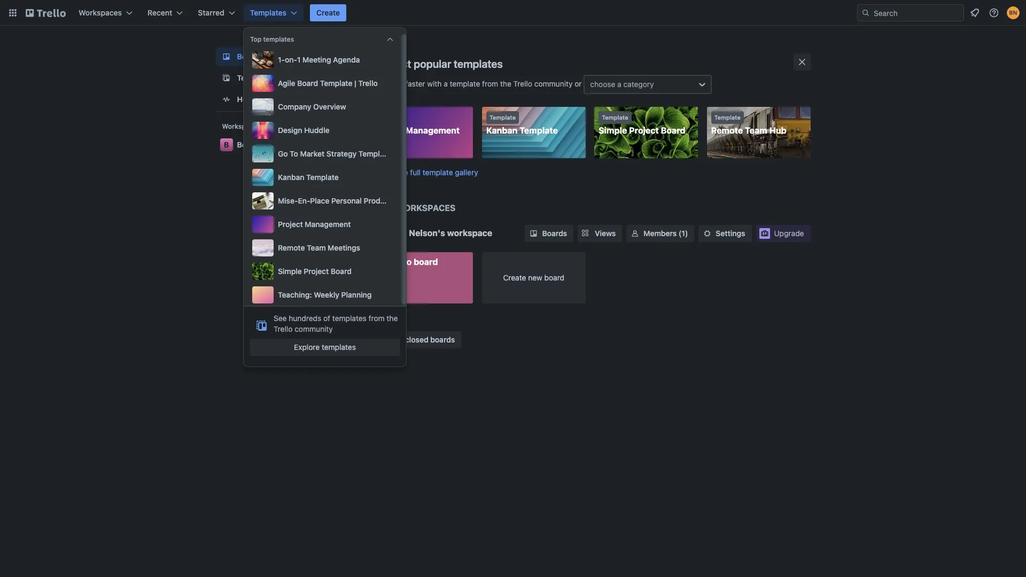 Task type: locate. For each thing, give the bounding box(es) containing it.
create up 1-on-1 meeting agenda button
[[317, 8, 340, 17]]

go
[[278, 149, 288, 158]]

planning
[[342, 290, 372, 300]]

project
[[374, 126, 404, 135], [630, 126, 659, 135], [278, 220, 303, 229], [304, 267, 329, 276]]

menu containing 1-on-1 meeting agenda
[[250, 49, 435, 306]]

templates
[[250, 8, 287, 17], [237, 73, 274, 82]]

0 horizontal spatial team
[[307, 243, 326, 252]]

board image
[[220, 50, 233, 63]]

1
[[297, 55, 301, 64]]

1 horizontal spatial boards
[[543, 229, 568, 238]]

kanban inside button
[[278, 173, 305, 182]]

community
[[535, 79, 573, 88], [295, 325, 333, 334]]

0 vertical spatial template
[[450, 79, 481, 88]]

1-
[[278, 55, 285, 64]]

simple up teaching:
[[278, 267, 302, 276]]

1 horizontal spatial simple
[[599, 126, 628, 135]]

1 vertical spatial boards link
[[526, 225, 574, 242]]

0 vertical spatial nelson's
[[253, 140, 284, 149]]

0 vertical spatial boards
[[237, 52, 262, 61]]

kanban
[[487, 126, 518, 135], [278, 173, 305, 182]]

template right full
[[423, 168, 453, 177]]

design
[[278, 126, 303, 135]]

project management
[[278, 220, 351, 229]]

board
[[298, 79, 318, 88], [661, 126, 686, 135], [331, 267, 352, 276]]

with
[[428, 79, 442, 88]]

or
[[575, 79, 582, 88]]

search image
[[862, 9, 871, 17]]

going
[[384, 79, 404, 88]]

sm image left members on the right top of page
[[630, 228, 641, 239]]

team left hub
[[746, 126, 768, 135]]

community inside see hundreds of templates from the trello community
[[295, 325, 333, 334]]

menu
[[250, 49, 435, 306]]

personal
[[332, 196, 362, 205]]

board right the my
[[414, 257, 438, 267]]

community left or
[[535, 79, 573, 88]]

teaching:
[[278, 290, 312, 300]]

1 vertical spatial template
[[423, 168, 453, 177]]

remote down "project management"
[[278, 243, 305, 252]]

nelson's
[[253, 140, 284, 149], [409, 228, 445, 238]]

1 vertical spatial workspace
[[448, 228, 493, 238]]

0 vertical spatial remote
[[712, 126, 744, 135]]

market
[[300, 149, 325, 158]]

get going faster with a template from the trello community or
[[370, 79, 584, 88]]

1 horizontal spatial ben nelson's workspace
[[391, 228, 493, 238]]

management up remote team meetings button
[[305, 220, 351, 229]]

simple inside button
[[278, 267, 302, 276]]

ben
[[237, 140, 251, 149], [391, 228, 407, 238]]

boards
[[237, 52, 262, 61], [543, 229, 568, 238]]

boards link down top templates in the left top of the page
[[216, 47, 353, 66]]

board for my trello board
[[414, 257, 438, 267]]

1 vertical spatial board
[[661, 126, 686, 135]]

0 horizontal spatial management
[[305, 220, 351, 229]]

1 horizontal spatial board
[[331, 267, 352, 276]]

1 vertical spatial from
[[369, 314, 385, 323]]

ben right b
[[237, 140, 251, 149]]

templates up top templates in the left top of the page
[[250, 8, 287, 17]]

boards for board "icon"
[[237, 52, 262, 61]]

templates down see hundreds of templates from the trello community
[[322, 343, 356, 352]]

1 vertical spatial workspaces
[[222, 122, 261, 131]]

1 horizontal spatial create
[[504, 273, 527, 282]]

project inside template project management
[[374, 126, 404, 135]]

1 vertical spatial management
[[305, 220, 351, 229]]

0 horizontal spatial kanban
[[278, 173, 305, 182]]

1-on-1 meeting agenda button
[[250, 49, 396, 71]]

1 vertical spatial nelson's
[[409, 228, 445, 238]]

team
[[746, 126, 768, 135], [307, 243, 326, 252]]

team up "simple project board" at the left of the page
[[307, 243, 326, 252]]

simple project board
[[278, 267, 352, 276]]

create inside create button
[[317, 8, 340, 17]]

1 vertical spatial remote
[[278, 243, 305, 252]]

template
[[450, 79, 481, 88], [423, 168, 453, 177]]

1 horizontal spatial ben
[[391, 228, 407, 238]]

trello inside button
[[359, 79, 378, 88]]

project down the mise-
[[278, 220, 303, 229]]

sm image left settings
[[703, 228, 713, 239]]

company overview button
[[250, 96, 396, 118]]

template remote team hub
[[712, 114, 787, 135]]

boards right sm icon
[[543, 229, 568, 238]]

1 horizontal spatial nelson's
[[409, 228, 445, 238]]

kanban inside the template kanban template
[[487, 126, 518, 135]]

0 vertical spatial workspaces
[[79, 8, 122, 17]]

1 vertical spatial ben nelson's workspace
[[391, 228, 493, 238]]

trello inside see hundreds of templates from the trello community
[[274, 325, 293, 334]]

create button
[[310, 4, 347, 21]]

0 vertical spatial templates
[[250, 8, 287, 17]]

hub
[[770, 126, 787, 135]]

nelson's down design
[[253, 140, 284, 149]]

the up the all
[[387, 314, 398, 323]]

management up the "browse the full template gallery" link
[[406, 126, 460, 135]]

management inside template project management
[[406, 126, 460, 135]]

upgrade button
[[757, 225, 811, 242]]

the
[[501, 79, 512, 88], [397, 168, 408, 177], [387, 314, 398, 323]]

create
[[317, 8, 340, 17], [504, 273, 527, 282]]

template
[[320, 79, 353, 88], [377, 114, 404, 121], [490, 114, 516, 121], [602, 114, 629, 121], [715, 114, 741, 121], [520, 126, 558, 135], [359, 149, 391, 158], [307, 173, 339, 182]]

2 vertical spatial board
[[331, 267, 352, 276]]

simple project board button
[[250, 261, 396, 282]]

community down hundreds
[[295, 325, 333, 334]]

1 sm image from the left
[[630, 228, 641, 239]]

0 vertical spatial community
[[535, 79, 573, 88]]

sm image inside "settings" link
[[703, 228, 713, 239]]

1 vertical spatial create
[[504, 273, 527, 282]]

0 horizontal spatial remote
[[278, 243, 305, 252]]

1 horizontal spatial kanban
[[487, 126, 518, 135]]

templates inside see hundreds of templates from the trello community
[[333, 314, 367, 323]]

company
[[278, 102, 312, 111]]

0 vertical spatial team
[[746, 126, 768, 135]]

back to home image
[[26, 4, 66, 21]]

a right "with"
[[444, 79, 448, 88]]

2 vertical spatial the
[[387, 314, 398, 323]]

template down most popular templates
[[450, 79, 481, 88]]

workspace down design huddle
[[286, 140, 324, 149]]

1 horizontal spatial remote
[[712, 126, 744, 135]]

1 vertical spatial board
[[545, 273, 565, 282]]

1 horizontal spatial team
[[746, 126, 768, 135]]

1 horizontal spatial management
[[406, 126, 460, 135]]

boards link
[[216, 47, 353, 66], [526, 225, 574, 242]]

1 horizontal spatial workspaces
[[222, 122, 261, 131]]

0 horizontal spatial boards
[[237, 52, 262, 61]]

templates right of at the bottom left of page
[[333, 314, 367, 323]]

a right the choose on the right top of the page
[[618, 80, 622, 89]]

trello right the my
[[389, 257, 412, 267]]

0 vertical spatial boards link
[[216, 47, 353, 66]]

templates up home
[[237, 73, 274, 82]]

agile
[[278, 79, 296, 88]]

templates up 1- at top left
[[263, 35, 294, 43]]

management inside button
[[305, 220, 351, 229]]

trello right |
[[359, 79, 378, 88]]

design huddle
[[278, 126, 330, 135]]

boards down top
[[237, 52, 262, 61]]

0 horizontal spatial community
[[295, 325, 333, 334]]

explore
[[294, 343, 320, 352]]

from down most popular templates
[[483, 79, 499, 88]]

templates inside explore templates link
[[322, 343, 356, 352]]

0 horizontal spatial create
[[317, 8, 340, 17]]

members (1)
[[644, 229, 689, 238]]

explore templates link
[[250, 339, 400, 356]]

simple down "choose a category"
[[599, 126, 628, 135]]

a
[[444, 79, 448, 88], [618, 80, 622, 89]]

1 vertical spatial boards
[[543, 229, 568, 238]]

template board image
[[220, 72, 233, 85]]

the inside see hundreds of templates from the trello community
[[387, 314, 398, 323]]

ben nelson's workspace
[[237, 140, 324, 149], [391, 228, 493, 238]]

0 vertical spatial workspace
[[286, 140, 324, 149]]

0 vertical spatial simple
[[599, 126, 628, 135]]

management
[[406, 126, 460, 135], [305, 220, 351, 229]]

boards link up the new
[[526, 225, 574, 242]]

0 vertical spatial from
[[483, 79, 499, 88]]

workspaces inside popup button
[[79, 8, 122, 17]]

0 vertical spatial board
[[414, 257, 438, 267]]

1 horizontal spatial sm image
[[703, 228, 713, 239]]

template inside 'template remote team hub'
[[715, 114, 741, 121]]

workspace down the workspaces
[[448, 228, 493, 238]]

overview
[[313, 102, 346, 111]]

kanban down to
[[278, 173, 305, 182]]

ben down your workspaces
[[391, 228, 407, 238]]

remote inside 'template remote team hub'
[[712, 126, 744, 135]]

0 horizontal spatial workspace
[[286, 140, 324, 149]]

0 horizontal spatial from
[[369, 314, 385, 323]]

0 vertical spatial board
[[298, 79, 318, 88]]

2 sm image from the left
[[703, 228, 713, 239]]

0 vertical spatial create
[[317, 8, 340, 17]]

1 vertical spatial templates
[[237, 73, 274, 82]]

create for create
[[317, 8, 340, 17]]

Search field
[[871, 5, 964, 21]]

home image
[[220, 93, 233, 106]]

0 horizontal spatial ben
[[237, 140, 251, 149]]

0 horizontal spatial simple
[[278, 267, 302, 276]]

0 vertical spatial management
[[406, 126, 460, 135]]

0 horizontal spatial nelson's
[[253, 140, 284, 149]]

trello up the template kanban template
[[514, 79, 533, 88]]

project down remote team meetings
[[304, 267, 329, 276]]

all
[[395, 335, 403, 344]]

templates up get going faster with a template from the trello community or
[[454, 58, 503, 70]]

mise-
[[278, 196, 298, 205]]

kanban down get going faster with a template from the trello community or
[[487, 126, 518, 135]]

simple
[[599, 126, 628, 135], [278, 267, 302, 276]]

from
[[483, 79, 499, 88], [369, 314, 385, 323]]

0 horizontal spatial board
[[414, 257, 438, 267]]

the up the template kanban template
[[501, 79, 512, 88]]

ben nelson's workspace down design
[[237, 140, 324, 149]]

0 horizontal spatial ben nelson's workspace
[[237, 140, 324, 149]]

recent
[[148, 8, 172, 17]]

1 vertical spatial simple
[[278, 267, 302, 276]]

agile board template | trello button
[[250, 73, 396, 94]]

templates
[[263, 35, 294, 43], [454, 58, 503, 70], [333, 314, 367, 323], [322, 343, 356, 352]]

0 horizontal spatial sm image
[[630, 228, 641, 239]]

1 vertical spatial community
[[295, 325, 333, 334]]

1 vertical spatial kanban
[[278, 173, 305, 182]]

board right the new
[[545, 273, 565, 282]]

project up browse
[[374, 126, 404, 135]]

1 horizontal spatial boards link
[[526, 225, 574, 242]]

from up view
[[369, 314, 385, 323]]

board inside template simple project board
[[661, 126, 686, 135]]

create left the new
[[504, 273, 527, 282]]

my trello board
[[374, 257, 438, 267]]

0 horizontal spatial workspaces
[[79, 8, 122, 17]]

0 horizontal spatial board
[[298, 79, 318, 88]]

sm image
[[630, 228, 641, 239], [703, 228, 713, 239]]

0 vertical spatial kanban
[[487, 126, 518, 135]]

2 horizontal spatial board
[[661, 126, 686, 135]]

project down category
[[630, 126, 659, 135]]

1 horizontal spatial board
[[545, 273, 565, 282]]

remote left hub
[[712, 126, 744, 135]]

go to market strategy template
[[278, 149, 391, 158]]

template project management
[[374, 114, 460, 135]]

trello down the see
[[274, 325, 293, 334]]

ben nelson's workspace down the workspaces
[[391, 228, 493, 238]]

mise-en-place personal productivity system button
[[250, 190, 435, 212]]

1 vertical spatial team
[[307, 243, 326, 252]]

the left full
[[397, 168, 408, 177]]

nelson's down the workspaces
[[409, 228, 445, 238]]

starred
[[198, 8, 224, 17]]



Task type: describe. For each thing, give the bounding box(es) containing it.
board inside simple project board button
[[331, 267, 352, 276]]

closed
[[405, 335, 429, 344]]

boards
[[431, 335, 455, 344]]

remote team meetings
[[278, 243, 361, 252]]

new
[[529, 273, 543, 282]]

recent button
[[141, 4, 190, 21]]

of
[[324, 314, 331, 323]]

1 vertical spatial ben
[[391, 228, 407, 238]]

your workspaces
[[370, 203, 456, 213]]

settings link
[[699, 225, 752, 242]]

views link
[[578, 225, 623, 242]]

collapse image
[[386, 35, 395, 44]]

gallery
[[455, 168, 479, 177]]

board for create new board
[[545, 273, 565, 282]]

views
[[595, 229, 616, 238]]

teaching: weekly planning
[[278, 290, 372, 300]]

workspaces
[[396, 203, 456, 213]]

open information menu image
[[990, 7, 1000, 18]]

meetings
[[328, 243, 361, 252]]

create for create new board
[[504, 273, 527, 282]]

team inside 'template remote team hub'
[[746, 126, 768, 135]]

template inside template project management
[[377, 114, 404, 121]]

primary element
[[0, 0, 1027, 26]]

my trello board link
[[370, 252, 474, 304]]

mise-en-place personal productivity system
[[278, 196, 435, 205]]

agenda
[[333, 55, 360, 64]]

browse
[[370, 168, 395, 177]]

agile board template | trello
[[278, 79, 378, 88]]

company overview
[[278, 102, 346, 111]]

home link
[[216, 90, 353, 109]]

template inside template simple project board
[[602, 114, 629, 121]]

0 notifications image
[[969, 6, 982, 19]]

project management button
[[250, 214, 396, 235]]

1-on-1 meeting agenda
[[278, 55, 360, 64]]

get
[[370, 79, 382, 88]]

simple inside template simple project board
[[599, 126, 628, 135]]

settings
[[716, 229, 746, 238]]

0 horizontal spatial a
[[444, 79, 448, 88]]

place
[[310, 196, 330, 205]]

your
[[370, 203, 394, 213]]

kanban template button
[[250, 167, 396, 188]]

view all closed boards button
[[370, 332, 462, 349]]

on-
[[285, 55, 297, 64]]

popular
[[414, 58, 452, 70]]

template kanban template
[[487, 114, 558, 135]]

choose a category
[[591, 80, 655, 89]]

templates button
[[244, 4, 304, 21]]

0 vertical spatial ben
[[237, 140, 251, 149]]

browse the full template gallery link
[[370, 168, 479, 177]]

explore templates
[[294, 343, 356, 352]]

ben nelson (bennelson96) image
[[1008, 6, 1021, 19]]

board inside agile board template | trello button
[[298, 79, 318, 88]]

see
[[274, 314, 287, 323]]

team inside remote team meetings button
[[307, 243, 326, 252]]

remote team meetings button
[[250, 237, 396, 259]]

design huddle button
[[250, 120, 396, 141]]

to
[[290, 149, 298, 158]]

top templates
[[250, 35, 294, 43]]

view
[[376, 335, 393, 344]]

meeting
[[303, 55, 331, 64]]

sm image
[[529, 228, 539, 239]]

teaching: weekly planning button
[[250, 285, 396, 306]]

go to market strategy template button
[[250, 143, 396, 165]]

boards for sm icon
[[543, 229, 568, 238]]

workspaces button
[[72, 4, 139, 21]]

1 horizontal spatial from
[[483, 79, 499, 88]]

create new board
[[504, 273, 565, 282]]

full
[[410, 168, 421, 177]]

0 vertical spatial ben nelson's workspace
[[237, 140, 324, 149]]

most
[[387, 58, 412, 70]]

system
[[409, 196, 435, 205]]

most popular templates
[[387, 58, 503, 70]]

kanban template
[[278, 173, 339, 182]]

see hundreds of templates from the trello community
[[274, 314, 398, 334]]

my
[[374, 257, 387, 267]]

project inside template simple project board
[[630, 126, 659, 135]]

top
[[250, 35, 262, 43]]

members
[[644, 229, 677, 238]]

weekly
[[314, 290, 340, 300]]

|
[[355, 79, 357, 88]]

project inside simple project board button
[[304, 267, 329, 276]]

templates link
[[216, 68, 353, 88]]

project inside project management button
[[278, 220, 303, 229]]

upgrade
[[775, 229, 805, 238]]

hundreds
[[289, 314, 322, 323]]

1 horizontal spatial community
[[535, 79, 573, 88]]

starred button
[[192, 4, 242, 21]]

home
[[237, 95, 258, 104]]

remote inside remote team meetings button
[[278, 243, 305, 252]]

0 horizontal spatial boards link
[[216, 47, 353, 66]]

1 vertical spatial the
[[397, 168, 408, 177]]

category
[[624, 80, 655, 89]]

productivity
[[364, 196, 407, 205]]

from inside see hundreds of templates from the trello community
[[369, 314, 385, 323]]

browse the full template gallery
[[370, 168, 479, 177]]

1 horizontal spatial workspace
[[448, 228, 493, 238]]

0 vertical spatial the
[[501, 79, 512, 88]]

templates inside dropdown button
[[250, 8, 287, 17]]

1 horizontal spatial a
[[618, 80, 622, 89]]

template simple project board
[[599, 114, 686, 135]]

en-
[[298, 196, 310, 205]]

view all closed boards
[[376, 335, 455, 344]]



Task type: vqa. For each thing, say whether or not it's contained in the screenshot.
My Trello board Link
yes



